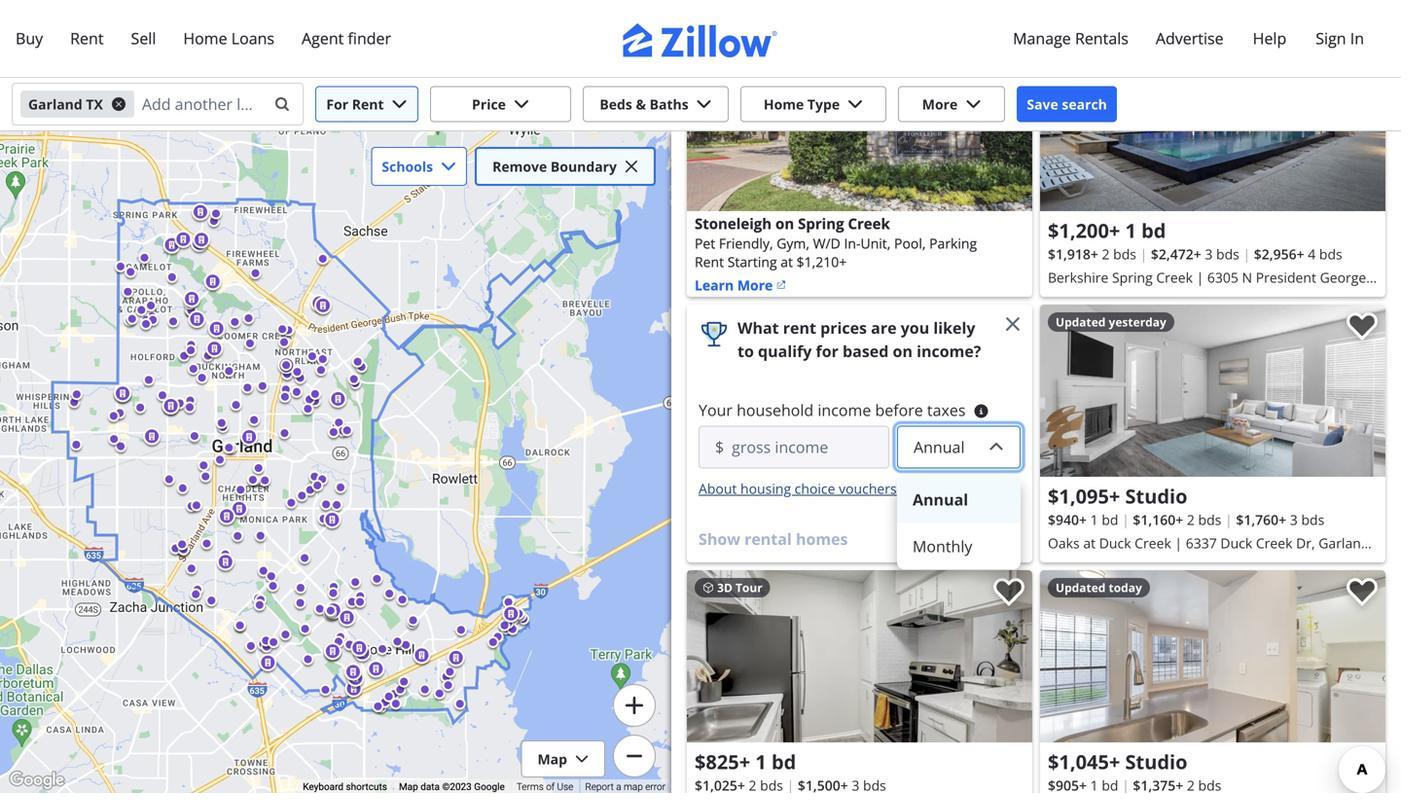 Task type: describe. For each thing, give the bounding box(es) containing it.
$1,095+
[[1048, 483, 1121, 510]]

report a map error link
[[585, 781, 666, 793]]

sell link
[[117, 16, 170, 61]]

3d tour
[[715, 580, 763, 596]]

president
[[1257, 268, 1317, 287]]

about housing choice vouchers
[[699, 479, 897, 498]]

bd for $940+ 1 bd
[[1102, 511, 1119, 529]]

updated for updated yesterday
[[1056, 314, 1106, 330]]

main navigation
[[0, 0, 1402, 78]]

$1,045+
[[1048, 749, 1121, 775]]

bds for $2,472+ 3 bds
[[1217, 245, 1240, 263]]

based
[[843, 341, 889, 362]]

rent link
[[57, 16, 117, 61]]

manage rentals link
[[1000, 16, 1143, 61]]

hwy,
[[1084, 292, 1115, 310]]

$1,095+ studio
[[1048, 483, 1188, 510]]

$1,045+ studio
[[1048, 749, 1188, 775]]

creek down $1,760+ 3 bds
[[1257, 534, 1293, 552]]

bds for $1,160+ 2 bds
[[1199, 511, 1222, 529]]

error
[[646, 781, 666, 793]]

chevron down image up schools
[[392, 96, 407, 112]]

chevron down image inside map popup button
[[575, 753, 589, 766]]

map button
[[521, 741, 606, 778]]

chevron down image for schools
[[441, 159, 457, 174]]

n
[[1243, 268, 1253, 287]]

chevron down image for price
[[514, 96, 530, 112]]

boundary
[[551, 157, 617, 176]]

home for home type
[[764, 95, 804, 113]]

$1,200+
[[1048, 217, 1121, 244]]

$2,472+ 3 bds
[[1152, 245, 1240, 263]]

rentals
[[1076, 28, 1129, 49]]

plus image
[[625, 696, 645, 716]]

Search text field
[[142, 89, 262, 120]]

oaks at duck creek | 6337 duck creek dr, garland, tx
[[1048, 534, 1374, 576]]

berkshire spring creek image
[[1041, 39, 1386, 211]]

finder
[[348, 28, 391, 49]]

$1,760+ 3 bds
[[1237, 511, 1325, 529]]

$825+
[[695, 749, 751, 775]]

income?
[[917, 341, 982, 362]]

advertise
[[1156, 28, 1224, 49]]

rental
[[745, 529, 792, 550]]

manage
[[1014, 28, 1072, 49]]

baths
[[650, 95, 689, 113]]

prices
[[821, 317, 867, 338]]

6305
[[1208, 268, 1239, 287]]

before
[[876, 399, 924, 420]]

choice
[[795, 479, 836, 498]]

information image
[[974, 403, 990, 419]]

updated for updated today
[[1056, 580, 1106, 596]]

2 duck from the left
[[1221, 534, 1253, 552]]

1 for $825+
[[756, 749, 767, 775]]

clear field image
[[272, 96, 287, 112]]

beds & baths button
[[583, 86, 729, 122]]

| inside berkshire spring creek | 6305 n president george bush hwy, garland, tx
[[1197, 268, 1204, 287]]

berkshire
[[1048, 268, 1109, 287]]

agent finder link
[[288, 16, 405, 61]]

studio for $1,045+ studio
[[1126, 749, 1188, 775]]

save this home image
[[1347, 578, 1379, 607]]

today
[[1109, 580, 1143, 596]]

1 for $940+
[[1091, 511, 1099, 529]]

about
[[699, 479, 737, 498]]

use
[[557, 781, 574, 793]]

show rental homes button
[[699, 528, 848, 551]]

sign in link
[[1303, 16, 1379, 61]]

buy link
[[2, 16, 57, 61]]

google
[[474, 781, 505, 793]]

$ text field
[[732, 426, 890, 469]]

loans
[[231, 28, 275, 49]]

berkshire spring creek | 6305 n president george bush hwy, garland, tx
[[1048, 268, 1367, 310]]

report a map error
[[585, 781, 666, 793]]

home loans
[[183, 28, 275, 49]]

george
[[1321, 268, 1367, 287]]

tides at lake village image
[[1041, 570, 1386, 743]]

tx inside filters element
[[86, 95, 103, 113]]

bds for $1,918+ 2 bds
[[1114, 245, 1137, 263]]

$2,956+
[[1255, 245, 1305, 263]]

for
[[816, 341, 839, 362]]

zillow logo image
[[623, 23, 779, 57]]

save this home button for $825+ 1 bd
[[978, 570, 1033, 625]]

| inside oaks at duck creek | 6337 duck creek dr, garland, tx
[[1175, 534, 1183, 552]]

creek inside berkshire spring creek | 6305 n president george bush hwy, garland, tx
[[1157, 268, 1193, 287]]

your household income before taxes
[[699, 399, 966, 420]]

your
[[699, 399, 733, 420]]

dr,
[[1297, 534, 1316, 552]]

$825+ 1 bd
[[695, 749, 797, 775]]

rent
[[70, 28, 104, 49]]

$1,160+ 2 bds
[[1134, 511, 1222, 529]]

remove
[[493, 157, 547, 176]]

garland, inside oaks at duck creek | 6337 duck creek dr, garland, tx
[[1319, 534, 1374, 552]]

keyboard shortcuts
[[303, 781, 387, 793]]

help
[[1254, 28, 1287, 49]]

remove boundary button
[[475, 147, 656, 186]]

monthly
[[913, 536, 973, 557]]

schools button
[[371, 147, 467, 186]]

in
[[1351, 28, 1365, 49]]

bush
[[1048, 292, 1080, 310]]

bds for $2,956+ 4 bds
[[1320, 245, 1343, 263]]

spring
[[1113, 268, 1153, 287]]

garland, inside berkshire spring creek | 6305 n president george bush hwy, garland, tx
[[1119, 292, 1173, 310]]

on
[[893, 341, 913, 362]]



Task type: vqa. For each thing, say whether or not it's contained in the screenshot.


Task type: locate. For each thing, give the bounding box(es) containing it.
meadow creek image
[[687, 570, 1033, 743]]

1 horizontal spatial home
[[764, 95, 804, 113]]

tx left remove tag image
[[86, 95, 103, 113]]

0 vertical spatial map
[[538, 750, 568, 769]]

0 vertical spatial |
[[1197, 268, 1204, 287]]

chevron down image inside schools dropdown button
[[441, 159, 457, 174]]

about housing choice vouchers button
[[699, 477, 897, 500]]

data
[[421, 781, 440, 793]]

shortcuts
[[346, 781, 387, 793]]

bds up the dr,
[[1302, 511, 1325, 529]]

three dimensional image left 3d
[[703, 582, 715, 594]]

2 for $1,160+
[[1188, 511, 1195, 529]]

show rental homes
[[699, 529, 848, 550]]

4
[[1309, 245, 1316, 263]]

1 vertical spatial garland,
[[1319, 534, 1374, 552]]

1 horizontal spatial save this home image
[[1347, 312, 1379, 341]]

sign in
[[1316, 28, 1365, 49]]

garland, up yesterday
[[1119, 292, 1173, 310]]

google image
[[5, 768, 69, 793]]

1 horizontal spatial bd
[[1102, 511, 1119, 529]]

1 vertical spatial updated
[[1056, 580, 1106, 596]]

2 vertical spatial bd
[[772, 749, 797, 775]]

to
[[738, 341, 754, 362]]

price
[[472, 95, 506, 113]]

keyboard shortcuts button
[[303, 780, 387, 793]]

home inside main navigation
[[183, 28, 227, 49]]

1 horizontal spatial duck
[[1221, 534, 1253, 552]]

three dimensional image for 'meadow creek' image
[[703, 582, 715, 594]]

chevron down image inside "price" dropdown button
[[514, 96, 530, 112]]

map inside popup button
[[538, 750, 568, 769]]

1 up $1,918+ 2 bds
[[1126, 217, 1137, 244]]

search image
[[275, 96, 290, 112]]

bd right $825+
[[772, 749, 797, 775]]

loading image
[[818, 161, 837, 180]]

0 vertical spatial studio
[[1126, 483, 1188, 510]]

| left 6337
[[1175, 534, 1183, 552]]

tx inside berkshire spring creek | 6305 n president george bush hwy, garland, tx
[[1176, 292, 1192, 310]]

duck right at
[[1100, 534, 1132, 552]]

0 horizontal spatial save this home image
[[994, 578, 1025, 607]]

oaks at duck creek | 6337 duck creek dr, garland, tx link
[[1048, 532, 1379, 576]]

terms of use link
[[517, 781, 574, 793]]

2 chevron down image from the left
[[966, 96, 982, 112]]

manage rentals
[[1014, 28, 1129, 49]]

2 horizontal spatial tx
[[1176, 292, 1192, 310]]

minus image
[[625, 746, 645, 767]]

garland tx
[[28, 95, 103, 113]]

2 updated from the top
[[1056, 580, 1106, 596]]

1 vertical spatial 2
[[1188, 511, 1195, 529]]

filters element
[[0, 78, 1402, 131]]

bd up the $2,472+
[[1142, 217, 1167, 244]]

chevron down image inside home type popup button
[[848, 96, 864, 112]]

2 horizontal spatial 1
[[1126, 217, 1137, 244]]

chevron down image
[[697, 96, 712, 112], [966, 96, 982, 112]]

1 horizontal spatial garland,
[[1319, 534, 1374, 552]]

1 horizontal spatial chevron down image
[[966, 96, 982, 112]]

buy
[[16, 28, 43, 49]]

2 down $1,200+ 1 bd
[[1102, 245, 1110, 263]]

1 studio from the top
[[1126, 483, 1188, 510]]

1 vertical spatial tx
[[1176, 292, 1192, 310]]

1 horizontal spatial |
[[1197, 268, 1204, 287]]

list box
[[898, 476, 1021, 570]]

sell
[[131, 28, 156, 49]]

chevron down image right baths
[[697, 96, 712, 112]]

tx down oaks
[[1048, 557, 1064, 576]]

agent
[[302, 28, 344, 49]]

3 up the dr,
[[1291, 511, 1298, 529]]

0 horizontal spatial garland,
[[1119, 292, 1173, 310]]

creek down $1,160+
[[1135, 534, 1172, 552]]

save this home image down "george"
[[1347, 312, 1379, 341]]

more button
[[899, 86, 1006, 122]]

oaks at duck creek image
[[1041, 305, 1386, 477]]

likely
[[934, 317, 976, 338]]

map
[[624, 781, 643, 793]]

1 vertical spatial save this home image
[[994, 578, 1025, 607]]

save this home image left updated today
[[994, 578, 1025, 607]]

updated
[[1056, 314, 1106, 330], [1056, 580, 1106, 596]]

bd for $825+ 1 bd
[[772, 749, 797, 775]]

garland, right the dr,
[[1319, 534, 1374, 552]]

yesterday
[[1109, 314, 1167, 330]]

sign
[[1316, 28, 1347, 49]]

1 horizontal spatial three dimensional image
[[1056, 51, 1068, 62]]

map
[[538, 750, 568, 769], [399, 781, 418, 793]]

studio for $1,095+ studio
[[1126, 483, 1188, 510]]

chevron down image for beds & baths
[[697, 96, 712, 112]]

more
[[923, 95, 958, 113]]

home left type
[[764, 95, 804, 113]]

tour
[[736, 580, 763, 596]]

bds up 6305
[[1217, 245, 1240, 263]]

price button
[[430, 86, 571, 122]]

show
[[699, 529, 741, 550]]

berkshire spring creek | 6305 n president george bush hwy, garland, tx link
[[1048, 266, 1379, 310]]

0 horizontal spatial three dimensional image
[[703, 582, 715, 594]]

$
[[716, 436, 724, 457]]

1 for $1,200+
[[1126, 217, 1137, 244]]

2 vertical spatial 1
[[756, 749, 767, 775]]

2
[[1102, 245, 1110, 263], [1188, 511, 1195, 529]]

$1,200+ 1 bd
[[1048, 217, 1167, 244]]

map region
[[0, 0, 874, 793]]

0 horizontal spatial map
[[399, 781, 418, 793]]

0 horizontal spatial |
[[1175, 534, 1183, 552]]

1 chevron down image from the left
[[697, 96, 712, 112]]

home for home loans
[[183, 28, 227, 49]]

three dimensional image for berkshire spring creek image
[[1056, 51, 1068, 62]]

list box containing annual
[[898, 476, 1021, 570]]

0 vertical spatial garland,
[[1119, 292, 1173, 310]]

3 for $2,472+
[[1206, 245, 1213, 263]]

save this home image for 'meadow creek' image
[[994, 578, 1025, 607]]

duck down $1,760+
[[1221, 534, 1253, 552]]

map up of at the left bottom of page
[[538, 750, 568, 769]]

household
[[737, 399, 814, 420]]

income
[[818, 399, 872, 420]]

0 vertical spatial updated
[[1056, 314, 1106, 330]]

$1,918+ 2 bds
[[1048, 245, 1137, 263]]

©2023
[[442, 781, 472, 793]]

chevron down image inside the more popup button
[[966, 96, 982, 112]]

bd for $1,200+ 1 bd
[[1142, 217, 1167, 244]]

tx down the $2,472+
[[1176, 292, 1192, 310]]

1 up at
[[1091, 511, 1099, 529]]

home type button
[[741, 86, 887, 122]]

None text field
[[914, 432, 974, 463]]

close image
[[625, 160, 639, 173]]

rent
[[783, 317, 817, 338]]

bds up spring
[[1114, 245, 1137, 263]]

0 horizontal spatial bd
[[772, 749, 797, 775]]

chevron down image
[[392, 96, 407, 112], [514, 96, 530, 112], [848, 96, 864, 112], [441, 159, 457, 174], [575, 753, 589, 766]]

save this home button for $1,045+ studio
[[1332, 570, 1386, 625]]

three dimensional image
[[1056, 51, 1068, 62], [703, 582, 715, 594]]

1 horizontal spatial 3
[[1291, 511, 1298, 529]]

0 horizontal spatial 3
[[1206, 245, 1213, 263]]

a
[[616, 781, 622, 793]]

duck
[[1100, 534, 1132, 552], [1221, 534, 1253, 552]]

$940+
[[1048, 511, 1087, 529]]

0 vertical spatial save this home image
[[1347, 312, 1379, 341]]

schools
[[382, 157, 433, 176]]

creek down the $2,472+
[[1157, 268, 1193, 287]]

home inside popup button
[[764, 95, 804, 113]]

bds right 4
[[1320, 245, 1343, 263]]

3 up 6305
[[1206, 245, 1213, 263]]

1 vertical spatial 3
[[1291, 511, 1298, 529]]

trophy image
[[699, 312, 730, 355]]

map data ©2023 google
[[399, 781, 505, 793]]

bds
[[1114, 245, 1137, 263], [1217, 245, 1240, 263], [1320, 245, 1343, 263], [1199, 511, 1222, 529], [1302, 511, 1325, 529]]

close image
[[1006, 316, 1021, 332]]

1
[[1126, 217, 1137, 244], [1091, 511, 1099, 529], [756, 749, 767, 775]]

what rent prices are you likely to qualify for based on income?
[[738, 317, 982, 362]]

&
[[636, 95, 646, 113]]

help link
[[1240, 16, 1301, 61]]

tx inside oaks at duck creek | 6337 duck creek dr, garland, tx
[[1048, 557, 1064, 576]]

remove tag image
[[111, 96, 126, 112]]

map left data
[[399, 781, 418, 793]]

0 vertical spatial home
[[183, 28, 227, 49]]

home left loans
[[183, 28, 227, 49]]

vouchers
[[839, 479, 897, 498]]

2 vertical spatial tx
[[1048, 557, 1064, 576]]

1 vertical spatial map
[[399, 781, 418, 793]]

save this home image for oaks at duck creek 'image' at the right of the page
[[1347, 312, 1379, 341]]

bds up 6337
[[1199, 511, 1222, 529]]

three dimensional image down manage rentals
[[1056, 51, 1068, 62]]

1 vertical spatial |
[[1175, 534, 1183, 552]]

1 horizontal spatial tx
[[1048, 557, 1064, 576]]

1 vertical spatial home
[[764, 95, 804, 113]]

$1,918+
[[1048, 245, 1099, 263]]

1 horizontal spatial map
[[538, 750, 568, 769]]

0 vertical spatial tx
[[86, 95, 103, 113]]

chevron down image right the more
[[966, 96, 982, 112]]

studio up $1,160+
[[1126, 483, 1188, 510]]

search
[[1063, 95, 1108, 113]]

0 vertical spatial 3
[[1206, 245, 1213, 263]]

beds
[[600, 95, 633, 113]]

2 for $1,918+
[[1102, 245, 1110, 263]]

type
[[808, 95, 840, 113]]

of
[[546, 781, 555, 793]]

beds & baths
[[600, 95, 689, 113]]

0 horizontal spatial tx
[[86, 95, 103, 113]]

1 updated from the top
[[1056, 314, 1106, 330]]

map for map
[[538, 750, 568, 769]]

1 horizontal spatial 2
[[1188, 511, 1195, 529]]

1 duck from the left
[[1100, 534, 1132, 552]]

2 up 6337
[[1188, 511, 1195, 529]]

1 horizontal spatial 1
[[1091, 511, 1099, 529]]

home
[[183, 28, 227, 49], [764, 95, 804, 113]]

1 vertical spatial 1
[[1091, 511, 1099, 529]]

1 vertical spatial studio
[[1126, 749, 1188, 775]]

chevron down image up report
[[575, 753, 589, 766]]

bd down $1,095+ studio
[[1102, 511, 1119, 529]]

terms
[[517, 781, 544, 793]]

chevron down image right type
[[848, 96, 864, 112]]

you
[[901, 317, 930, 338]]

1 right $825+
[[756, 749, 767, 775]]

chevron down image for home type
[[848, 96, 864, 112]]

save this home button
[[1332, 305, 1386, 359], [978, 570, 1033, 625], [1332, 570, 1386, 625]]

chevron down image for more
[[966, 96, 982, 112]]

$1,760+
[[1237, 511, 1287, 529]]

chevron down image inside beds & baths dropdown button
[[697, 96, 712, 112]]

$2,956+ 4 bds
[[1255, 245, 1343, 263]]

2 studio from the top
[[1126, 749, 1188, 775]]

0 vertical spatial 1
[[1126, 217, 1137, 244]]

0 vertical spatial bd
[[1142, 217, 1167, 244]]

map for map data ©2023 google
[[399, 781, 418, 793]]

0 horizontal spatial duck
[[1100, 534, 1132, 552]]

qualify
[[758, 341, 812, 362]]

0 horizontal spatial 1
[[756, 749, 767, 775]]

updated down bush
[[1056, 314, 1106, 330]]

report
[[585, 781, 614, 793]]

save search
[[1027, 95, 1108, 113]]

save this home image
[[1347, 312, 1379, 341], [994, 578, 1025, 607]]

updated left the today
[[1056, 580, 1106, 596]]

0 vertical spatial 2
[[1102, 245, 1110, 263]]

1 vertical spatial bd
[[1102, 511, 1119, 529]]

2 horizontal spatial bd
[[1142, 217, 1167, 244]]

|
[[1197, 268, 1204, 287], [1175, 534, 1183, 552]]

0 horizontal spatial home
[[183, 28, 227, 49]]

bds for $1,760+ 3 bds
[[1302, 511, 1325, 529]]

updated yesterday
[[1056, 314, 1167, 330]]

oaks
[[1048, 534, 1080, 552]]

0 horizontal spatial chevron down image
[[697, 96, 712, 112]]

| left 6305
[[1197, 268, 1204, 287]]

$1,160+
[[1134, 511, 1184, 529]]

0 vertical spatial three dimensional image
[[1056, 51, 1068, 62]]

3 for $1,760+
[[1291, 511, 1298, 529]]

annual
[[913, 489, 969, 510]]

studio right $1,045+ on the bottom right of the page
[[1126, 749, 1188, 775]]

what
[[738, 317, 779, 338]]

chevron down image right price
[[514, 96, 530, 112]]

advertisement region
[[687, 39, 1033, 297]]

save search button
[[1017, 86, 1118, 122]]

chevron down image right schools
[[441, 159, 457, 174]]

1 vertical spatial three dimensional image
[[703, 582, 715, 594]]

0 horizontal spatial 2
[[1102, 245, 1110, 263]]



